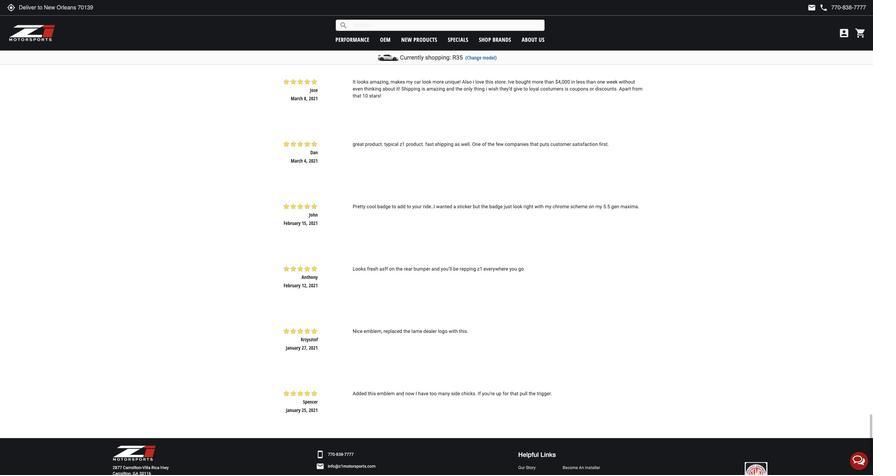 Task type: locate. For each thing, give the bounding box(es) containing it.
the left rear
[[396, 266, 403, 272]]

badge right cool
[[377, 204, 391, 210]]

0 horizontal spatial with
[[449, 329, 458, 334]]

0 horizontal spatial that
[[353, 93, 361, 99]]

0 vertical spatial with
[[535, 204, 544, 210]]

1 vertical spatial z1
[[477, 266, 483, 272]]

companies
[[505, 141, 529, 147]]

phone link
[[820, 3, 866, 12]]

z1 right typical
[[400, 141, 405, 147]]

2 march from the top
[[291, 158, 303, 164]]

this up the wish
[[486, 79, 494, 85]]

1 january from the top
[[286, 345, 301, 351]]

z1
[[400, 141, 405, 147], [477, 266, 483, 272]]

1 vertical spatial this
[[368, 391, 376, 397]]

i
[[416, 391, 417, 397]]

on right scheme
[[589, 204, 595, 210]]

2 is from the left
[[565, 86, 569, 92]]

the right but
[[481, 204, 488, 210]]

1 vertical spatial that
[[530, 141, 539, 147]]

brands
[[493, 36, 511, 43]]

2 more from the left
[[532, 79, 543, 85]]

0 horizontal spatial is
[[422, 86, 425, 92]]

2 2021 from the top
[[309, 158, 318, 164]]

star star star star star spencer january 25, 2021
[[283, 391, 318, 414]]

the left trunk
[[385, 17, 391, 22]]

puts
[[540, 141, 550, 147]]

and left adds
[[441, 17, 449, 22]]

nice
[[353, 329, 363, 334]]

0 vertical spatial a
[[462, 17, 465, 22]]

than up costumers
[[545, 79, 554, 85]]

1 march from the top
[[291, 95, 303, 102]]

star
[[283, 16, 290, 23], [290, 16, 297, 23], [297, 16, 304, 23], [304, 16, 311, 23], [311, 16, 318, 23], [283, 78, 290, 85], [290, 78, 297, 85], [297, 78, 304, 85], [304, 78, 311, 85], [311, 78, 318, 85], [283, 141, 290, 148], [290, 141, 297, 148], [297, 141, 304, 148], [304, 141, 311, 148], [311, 141, 318, 148], [283, 203, 290, 210], [290, 203, 297, 210], [297, 203, 304, 210], [304, 203, 311, 210], [311, 203, 318, 210], [283, 266, 290, 273], [290, 266, 297, 273], [297, 266, 304, 273], [304, 266, 311, 273], [311, 266, 318, 273], [283, 328, 290, 335], [290, 328, 297, 335], [297, 328, 304, 335], [304, 328, 311, 335], [311, 328, 318, 335], [283, 391, 290, 398], [290, 391, 297, 398], [297, 391, 304, 398], [304, 391, 311, 398], [311, 391, 318, 398]]

2 badge from the left
[[489, 204, 503, 210]]

that down "even"
[[353, 93, 361, 99]]

1 vertical spatial go
[[519, 266, 524, 272]]

pretty
[[353, 204, 366, 210]]

added
[[353, 391, 367, 397]]

cool
[[367, 204, 376, 210]]

smartphone 770-838-7777
[[316, 451, 354, 459]]

march inside the star star star star star dan march 4, 2021
[[291, 158, 303, 164]]

product. left fast
[[406, 141, 424, 147]]

0 vertical spatial z1
[[400, 141, 405, 147]]

february inside star star star star star john february 15, 2021
[[284, 220, 301, 227]]

about
[[383, 86, 395, 92]]

2021 inside star star star star star john february 15, 2021
[[309, 220, 318, 227]]

march left 4,
[[291, 158, 303, 164]]

repping
[[460, 266, 476, 272]]

less
[[576, 79, 585, 85]]

than up or
[[586, 79, 596, 85]]

emblem,
[[364, 329, 382, 334]]

2021 inside star star star star star spencer january 25, 2021
[[309, 407, 318, 414]]

for right up
[[503, 391, 509, 397]]

too
[[430, 391, 437, 397]]

4 2021 from the top
[[309, 282, 318, 289]]

1 than from the left
[[545, 79, 554, 85]]

3 2021 from the top
[[309, 220, 318, 227]]

8,
[[304, 95, 308, 102]]

or
[[590, 86, 594, 92]]

on
[[589, 204, 595, 210], [389, 266, 395, 272]]

carrollton-
[[123, 466, 142, 471]]

right
[[524, 204, 534, 210]]

sticker
[[457, 204, 472, 210]]

2021 inside star star star star star krzysztof january 27, 2021
[[309, 345, 318, 351]]

that left the puts
[[530, 141, 539, 147]]

1 more from the left
[[433, 79, 444, 85]]

to left add at the top left of the page
[[392, 204, 396, 210]]

i left love
[[473, 79, 474, 85]]

25,
[[302, 407, 308, 414]]

badge left just
[[489, 204, 503, 210]]

many
[[438, 391, 450, 397]]

february inside star star star star star anthony february 12, 2021
[[284, 282, 301, 289]]

march inside the star star star star star jose march 8, 2021
[[291, 95, 303, 102]]

my up shipping
[[406, 79, 413, 85]]

1 horizontal spatial for
[[503, 391, 509, 397]]

i left the wish
[[486, 86, 487, 92]]

in
[[571, 79, 575, 85]]

look
[[422, 79, 432, 85], [513, 204, 523, 210]]

company
[[561, 17, 581, 22]]

5 2021 from the top
[[309, 345, 318, 351]]

side
[[451, 391, 460, 397]]

january left 25,
[[286, 407, 301, 414]]

and left now
[[396, 391, 404, 397]]

2 january from the top
[[286, 407, 301, 414]]

1 horizontal spatial this
[[486, 79, 494, 85]]

february left 12,
[[284, 282, 301, 289]]

go right reps
[[549, 17, 554, 22]]

thing
[[474, 86, 485, 92]]

you're
[[482, 391, 495, 397]]

a left sticker
[[454, 204, 456, 210]]

0 horizontal spatial go
[[519, 266, 524, 272]]

go right 'you'
[[519, 266, 524, 272]]

than
[[545, 79, 554, 85], [586, 79, 596, 85]]

1 horizontal spatial than
[[586, 79, 596, 85]]

2021 down john
[[309, 220, 318, 227]]

customer
[[551, 141, 571, 147]]

amazing,
[[370, 79, 390, 85]]

1 vertical spatial with
[[449, 329, 458, 334]]

is down '$4,000'
[[565, 86, 569, 92]]

shop brands
[[479, 36, 511, 43]]

look right just
[[513, 204, 523, 210]]

my
[[541, 17, 547, 22], [406, 79, 413, 85], [545, 204, 552, 210], [596, 204, 602, 210]]

2021 right 4,
[[309, 158, 318, 164]]

15,
[[302, 220, 308, 227]]

adds
[[450, 17, 461, 22]]

1 vertical spatial march
[[291, 158, 303, 164]]

pretty cool badge to add to your ride..i wanted a sticker but the badge just look right with my chrome scheme on my 5.5 gen maxima.
[[353, 204, 640, 210]]

2021 right 8,
[[309, 95, 318, 102]]

0 vertical spatial january
[[286, 345, 301, 351]]

0 vertical spatial march
[[291, 95, 303, 102]]

more up loyal
[[532, 79, 543, 85]]

oem link
[[380, 36, 391, 43]]

helpful links
[[519, 451, 556, 459]]

the right of
[[488, 141, 495, 147]]

of
[[482, 141, 487, 147]]

february left 15,
[[284, 220, 301, 227]]

makes
[[391, 79, 405, 85]]

2021 for star star star star star anthony february 12, 2021
[[309, 282, 318, 289]]

bought
[[516, 79, 531, 85]]

now
[[405, 391, 415, 397]]

krzysztof
[[301, 336, 318, 343]]

2021 right 27,
[[309, 345, 318, 351]]

1 horizontal spatial i
[[486, 86, 487, 92]]

chrome
[[553, 204, 569, 210]]

0 horizontal spatial badge
[[377, 204, 391, 210]]

chicks.
[[462, 391, 477, 397]]

from
[[632, 86, 643, 92]]

2021 inside the star star star star star dan march 4, 2021
[[309, 158, 318, 164]]

is left amazing
[[422, 86, 425, 92]]

0 vertical spatial that
[[353, 93, 361, 99]]

star star star star star dan march 4, 2021
[[283, 141, 318, 164]]

i
[[473, 79, 474, 85], [486, 86, 487, 92]]

z1 motorsports logo image
[[9, 24, 56, 42]]

that inside it looks amazing, makes my car look more unique!  also i love this store. ive bought more than $4,000 in less than one week without even thinking about it! shipping is amazing and the only thing i wish they'd give to loyal costumers is coupons or discounts. apart from that 10 stars!
[[353, 93, 361, 99]]

1 horizontal spatial badge
[[489, 204, 503, 210]]

my left chrome
[[545, 204, 552, 210]]

2021 for star star star star star dan march 4, 2021
[[309, 158, 318, 164]]

become an installer
[[563, 466, 600, 471]]

january
[[286, 345, 301, 351], [286, 407, 301, 414]]

2877 carrollton-villa rica hwy
[[113, 466, 169, 471]]

great product. typical z1 product. fast shipping as well. one of the few companies that puts customer satisfaction first.
[[353, 141, 609, 147]]

looks
[[353, 266, 366, 272]]

2 horizontal spatial for
[[583, 17, 589, 22]]

0 horizontal spatial a
[[454, 204, 456, 210]]

0 horizontal spatial for
[[377, 17, 383, 22]]

product. right the great
[[365, 141, 383, 147]]

to down bought
[[524, 86, 528, 92]]

this right added
[[368, 391, 376, 397]]

0 horizontal spatial product.
[[365, 141, 383, 147]]

and right z
[[521, 17, 529, 22]]

0 horizontal spatial i
[[473, 79, 474, 85]]

1 vertical spatial january
[[286, 407, 301, 414]]

satisfaction
[[573, 141, 598, 147]]

1 vertical spatial february
[[284, 282, 301, 289]]

account_box link
[[837, 28, 852, 39]]

0 horizontal spatial look
[[422, 79, 432, 85]]

info@z1motorsports.com
[[328, 464, 376, 469]]

0 horizontal spatial on
[[389, 266, 395, 272]]

1 horizontal spatial look
[[513, 204, 523, 210]]

for left parts on the right top
[[583, 17, 589, 22]]

sema member logo image
[[745, 463, 768, 476]]

1 vertical spatial on
[[389, 266, 395, 272]]

1 vertical spatial a
[[454, 204, 456, 210]]

1 horizontal spatial a
[[462, 17, 465, 22]]

about us link
[[522, 36, 545, 43]]

february for star star star star star john february 15, 2021
[[284, 220, 301, 227]]

few
[[496, 141, 504, 147]]

the left 'only'
[[456, 86, 463, 92]]

have
[[418, 391, 429, 397]]

$4,000
[[556, 79, 570, 85]]

for right purchased
[[377, 17, 383, 22]]

6 2021 from the top
[[309, 407, 318, 414]]

store.
[[495, 79, 507, 85]]

very
[[413, 17, 422, 22]]

and down unique! at the right of the page
[[446, 86, 455, 92]]

january left 27,
[[286, 345, 301, 351]]

look right car
[[422, 79, 432, 85]]

a right adds
[[462, 17, 465, 22]]

dan
[[310, 149, 318, 156]]

parts
[[590, 17, 601, 22]]

2021 inside the star star star star star jose march 8, 2021
[[309, 95, 318, 102]]

z1 right the repping at the right of the page
[[477, 266, 483, 272]]

1 february from the top
[[284, 220, 301, 227]]

unique!
[[445, 79, 461, 85]]

my inside it looks amazing, makes my car look more unique!  also i love this store. ive bought more than $4,000 in less than one week without even thinking about it! shipping is amazing and the only thing i wish they'd give to loyal costumers is coupons or discounts. apart from that 10 stars!
[[406, 79, 413, 85]]

that
[[353, 93, 361, 99], [530, 141, 539, 147], [510, 391, 519, 397]]

0 horizontal spatial than
[[545, 79, 554, 85]]

0 horizontal spatial more
[[433, 79, 444, 85]]

january for star star star star star krzysztof january 27, 2021
[[286, 345, 301, 351]]

0 vertical spatial february
[[284, 220, 301, 227]]

to left company
[[555, 17, 560, 22]]

2 february from the top
[[284, 282, 301, 289]]

that left pull
[[510, 391, 519, 397]]

1 horizontal spatial on
[[589, 204, 595, 210]]

gen
[[612, 204, 620, 210]]

1 horizontal spatial with
[[535, 204, 544, 210]]

2021 right 25,
[[309, 407, 318, 414]]

with left this. on the right bottom
[[449, 329, 458, 334]]

more up amazing
[[433, 79, 444, 85]]

january inside star star star star star spencer january 25, 2021
[[286, 407, 301, 414]]

2021 inside star star star star star anthony february 12, 2021
[[309, 282, 318, 289]]

march left 8,
[[291, 95, 303, 102]]

0 vertical spatial this
[[486, 79, 494, 85]]

love
[[476, 79, 484, 85]]

jose
[[310, 87, 318, 93]]

become an installer link
[[563, 465, 603, 471]]

1 horizontal spatial more
[[532, 79, 543, 85]]

0 vertical spatial go
[[549, 17, 554, 22]]

1 2021 from the top
[[309, 95, 318, 102]]

new products link
[[401, 36, 437, 43]]

770-838-7777 link
[[328, 452, 354, 458]]

about us
[[522, 36, 545, 43]]

specials
[[448, 36, 469, 43]]

1 horizontal spatial product.
[[406, 141, 424, 147]]

with right right
[[535, 204, 544, 210]]

durable
[[423, 17, 440, 22]]

january inside star star star star star krzysztof january 27, 2021
[[286, 345, 301, 351]]

2021 right 12,
[[309, 282, 318, 289]]

1 horizontal spatial z1
[[477, 266, 483, 272]]

on right the "asff"
[[389, 266, 395, 272]]

2 vertical spatial that
[[510, 391, 519, 397]]

0 vertical spatial look
[[422, 79, 432, 85]]

march for star star star star star dan march 4, 2021
[[291, 158, 303, 164]]

1 horizontal spatial is
[[565, 86, 569, 92]]



Task type: describe. For each thing, give the bounding box(es) containing it.
march for star star star star star jose march 8, 2021
[[291, 95, 303, 102]]

mail phone
[[808, 3, 828, 12]]

it
[[353, 79, 356, 85]]

looks fresh asff on the rear bumper and you'll be repping z1 everywhere you go
[[353, 266, 524, 272]]

0 vertical spatial on
[[589, 204, 595, 210]]

model)
[[483, 54, 497, 61]]

shipping
[[402, 86, 420, 92]]

ive
[[508, 79, 515, 85]]

your
[[412, 204, 422, 210]]

2021 for star star star star star krzysztof january 27, 2021
[[309, 345, 318, 351]]

10
[[363, 93, 368, 99]]

purchased
[[353, 17, 376, 22]]

scheme
[[571, 204, 588, 210]]

the inside it looks amazing, makes my car look more unique!  also i love this store. ive bought more than $4,000 in less than one week without even thinking about it! shipping is amazing and the only thing i wish they'd give to loyal costumers is coupons or discounts. apart from that 10 stars!
[[456, 86, 463, 92]]

phone
[[820, 3, 828, 12]]

one
[[472, 141, 481, 147]]

shop
[[479, 36, 491, 43]]

maxima.
[[621, 204, 640, 210]]

0 horizontal spatial this
[[368, 391, 376, 397]]

info@z1motorsports.com link
[[328, 464, 376, 470]]

amazing
[[427, 86, 445, 92]]

our story
[[519, 466, 536, 471]]

(change model) link
[[466, 54, 497, 61]]

trunk
[[393, 17, 404, 22]]

12,
[[302, 282, 308, 289]]

838-
[[336, 452, 344, 457]]

2 horizontal spatial that
[[530, 141, 539, 147]]

the left the lame
[[404, 329, 410, 334]]

villa
[[142, 466, 150, 471]]

mail
[[808, 3, 816, 12]]

2021 for star star star star star john february 15, 2021
[[309, 220, 318, 227]]

star star star star star anthony february 12, 2021
[[283, 266, 318, 289]]

1 horizontal spatial go
[[549, 17, 554, 22]]

well.
[[461, 141, 471, 147]]

this.
[[459, 329, 469, 334]]

0 vertical spatial i
[[473, 79, 474, 85]]

lid.
[[405, 17, 411, 22]]

touch
[[490, 17, 502, 22]]

account_box
[[839, 28, 850, 39]]

to right touch
[[503, 17, 507, 22]]

as
[[455, 141, 460, 147]]

shop brands link
[[479, 36, 511, 43]]

us
[[539, 36, 545, 43]]

2021 for star star star star star jose march 8, 2021
[[309, 95, 318, 102]]

even
[[353, 86, 363, 92]]

my_location
[[7, 3, 15, 12]]

1 product. from the left
[[365, 141, 383, 147]]

email info@z1motorsports.com
[[316, 463, 376, 471]]

january for star star star star star spencer january 25, 2021
[[286, 407, 301, 414]]

without
[[619, 79, 635, 85]]

star star star star star jose march 8, 2021
[[283, 78, 318, 102]]

it!
[[396, 86, 400, 92]]

star star star star star john february 15, 2021
[[283, 203, 318, 227]]

email
[[316, 463, 324, 471]]

and inside it looks amazing, makes my car look more unique!  also i love this store. ive bought more than $4,000 in less than one week without even thinking about it! shipping is amazing and the only thing i wish they'd give to loyal costumers is coupons or discounts. apart from that 10 stars!
[[446, 86, 455, 92]]

purchased for the trunk lid. very durable and adds a decorative touch to the z and reps my go to company for parts and accessories.
[[353, 17, 639, 22]]

replaced
[[384, 329, 402, 334]]

to right add at the top left of the page
[[407, 204, 411, 210]]

installer
[[585, 466, 600, 471]]

look inside it looks amazing, makes my car look more unique!  also i love this store. ive bought more than $4,000 in less than one week without even thinking about it! shipping is amazing and the only thing i wish they'd give to loyal costumers is coupons or discounts. apart from that 10 stars!
[[422, 79, 432, 85]]

it looks amazing, makes my car look more unique!  also i love this store. ive bought more than $4,000 in less than one week without even thinking about it! shipping is amazing and the only thing i wish they'd give to loyal costumers is coupons or discounts. apart from that 10 stars!
[[353, 79, 643, 99]]

stars!
[[369, 93, 381, 99]]

the right pull
[[529, 391, 536, 397]]

Search search field
[[348, 20, 545, 31]]

ride..i
[[423, 204, 435, 210]]

currently
[[400, 54, 424, 61]]

about
[[522, 36, 538, 43]]

become
[[563, 466, 578, 471]]

1 badge from the left
[[377, 204, 391, 210]]

looks
[[357, 79, 369, 85]]

2 than from the left
[[586, 79, 596, 85]]

star star star star star krzysztof january 27, 2021
[[283, 328, 318, 351]]

spencer
[[303, 399, 318, 406]]

(change
[[466, 54, 482, 61]]

z1 company logo image
[[113, 446, 156, 462]]

the left z
[[509, 17, 515, 22]]

new
[[401, 36, 412, 43]]

rica
[[152, 466, 160, 471]]

smartphone
[[316, 451, 324, 459]]

a for star
[[462, 17, 465, 22]]

an
[[579, 466, 584, 471]]

and left you'll
[[432, 266, 440, 272]]

emblem
[[377, 391, 395, 397]]

and right parts on the right top
[[603, 17, 611, 22]]

thinking
[[364, 86, 381, 92]]

this inside it looks amazing, makes my car look more unique!  also i love this store. ive bought more than $4,000 in less than one week without even thinking about it! shipping is amazing and the only thing i wish they'd give to loyal costumers is coupons or discounts. apart from that 10 stars!
[[486, 79, 494, 85]]

decorative
[[466, 17, 488, 22]]

trigger.
[[537, 391, 552, 397]]

loyal
[[529, 86, 539, 92]]

star star star star star
[[283, 16, 318, 23]]

0 horizontal spatial z1
[[400, 141, 405, 147]]

z
[[517, 17, 520, 22]]

mail link
[[808, 3, 816, 12]]

oem
[[380, 36, 391, 43]]

performance
[[336, 36, 370, 43]]

to inside it looks amazing, makes my car look more unique!  also i love this store. ive bought more than $4,000 in less than one week without even thinking about it! shipping is amazing and the only thing i wish they'd give to loyal costumers is coupons or discounts. apart from that 10 stars!
[[524, 86, 528, 92]]

hwy
[[161, 466, 169, 471]]

a for star star star star star john february 15, 2021
[[454, 204, 456, 210]]

1 vertical spatial i
[[486, 86, 487, 92]]

discounts.
[[596, 86, 618, 92]]

1 vertical spatial look
[[513, 204, 523, 210]]

february for star star star star star anthony february 12, 2021
[[284, 282, 301, 289]]

our story link
[[519, 465, 556, 471]]

my left "5.5"
[[596, 204, 602, 210]]

also
[[462, 79, 472, 85]]

if
[[478, 391, 481, 397]]

2021 for star star star star star spencer january 25, 2021
[[309, 407, 318, 414]]

costumers
[[541, 86, 564, 92]]

my right reps
[[541, 17, 547, 22]]

story
[[526, 466, 536, 471]]

1 horizontal spatial that
[[510, 391, 519, 397]]

specials link
[[448, 36, 469, 43]]

wanted
[[436, 204, 452, 210]]

you
[[510, 266, 517, 272]]

performance link
[[336, 36, 370, 43]]

2 product. from the left
[[406, 141, 424, 147]]

1 is from the left
[[422, 86, 425, 92]]

dealer
[[424, 329, 437, 334]]

they'd
[[500, 86, 513, 92]]



Task type: vqa. For each thing, say whether or not it's contained in the screenshot.
BECOME AN INSTALLER
yes



